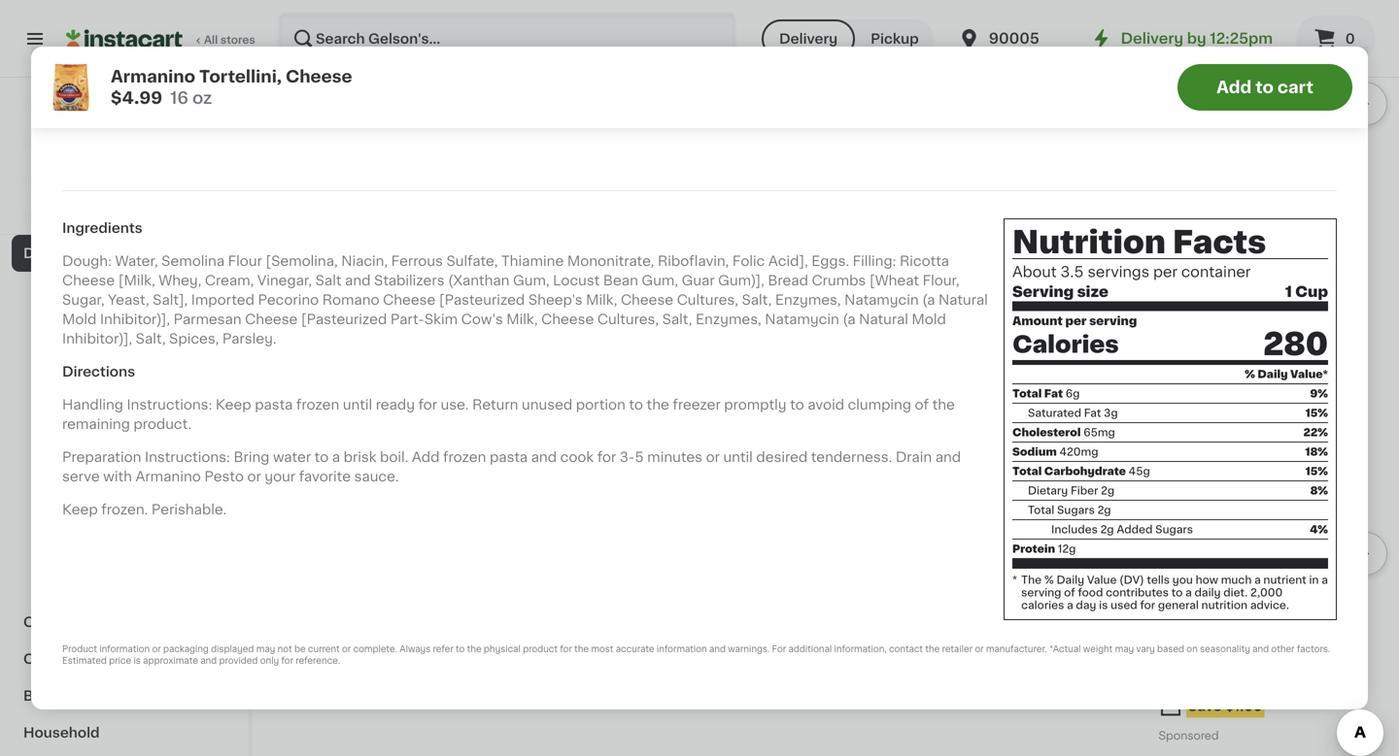 Task type: describe. For each thing, give the bounding box(es) containing it.
breakfast link
[[12, 678, 236, 715]]

eggs.
[[812, 254, 849, 268]]

instructions: for preparation
[[145, 451, 230, 464]]

sheep's
[[528, 293, 583, 307]]

or right retailer
[[975, 646, 984, 654]]

the left the physical
[[467, 646, 482, 654]]

16 inside armanino tortellini, cheese $4.99 16 oz
[[170, 90, 188, 106]]

& inside beer & cider link
[[60, 173, 71, 187]]

save $1.50
[[1188, 700, 1263, 714]]

beer
[[23, 173, 56, 187]]

1 for (167)
[[292, 655, 296, 666]]

sodium 420mg
[[1013, 447, 1099, 458]]

cart
[[1278, 79, 1314, 96]]

add down buitoni spinach and cheese tortellini, refrigerated pasta at the right of page
[[1217, 79, 1252, 96]]

armanino inside preparation instructions: bring water to a brisk boil. add frozen pasta and cook for 3-5 minutes or until desired tenderness. drain and serve with armanino pesto or your favorite sauce.
[[136, 470, 201, 484]]

1 vertical spatial sauces
[[128, 616, 179, 630]]

0 vertical spatial cultures,
[[677, 293, 738, 307]]

tortellini, inside buitoni spinach and cheese tortellini, refrigerated pasta
[[1138, 57, 1199, 71]]

or down bring
[[247, 470, 261, 484]]

for inside preparation instructions: bring water to a brisk boil. add frozen pasta and cook for 3-5 minutes or until desired tenderness. drain and serve with armanino pesto or your favorite sauce.
[[597, 451, 616, 464]]

in down dinner
[[995, 253, 1005, 264]]

1 gum, from the left
[[513, 274, 550, 287]]

for inside * the % daily value (dv) tells you how much a nutrient in a serving of food contributes to a daily diet. 2,000 calories a day is used for general nutrition advice.
[[1140, 601, 1155, 611]]

the left retailer
[[925, 646, 940, 654]]

& inside canned goods & soups link
[[132, 653, 143, 667]]

yeast,
[[108, 293, 149, 307]]

daily inside * the % daily value (dv) tells you how much a nutrient in a serving of food contributes to a daily diet. 2,000 calories a day is used for general nutrition advice.
[[1057, 575, 1085, 586]]

free
[[1208, 637, 1239, 651]]

size
[[1077, 285, 1109, 299]]

to inside button
[[1256, 79, 1274, 96]]

canned goods & soups
[[23, 653, 190, 667]]

or right the minutes
[[706, 451, 720, 464]]

product group containing 4
[[1159, 381, 1360, 748]]

20
[[277, 76, 292, 87]]

or up "approximate"
[[152, 646, 161, 654]]

for down not
[[281, 657, 293, 666]]

serving
[[1013, 285, 1074, 299]]

lundberg
[[292, 177, 357, 191]]

warnings.
[[728, 646, 770, 654]]

(167)
[[363, 639, 389, 650]]

a up 2,000
[[1255, 575, 1261, 586]]

canned for canned tomato
[[35, 431, 89, 445]]

steamed
[[791, 177, 853, 191]]

item carousel region containing lundberg family farms organic white jasmine rice
[[292, 0, 1388, 295]]

refrigerated inside buitoni chicken and prosciutto tortelloni, refrigerated pasta
[[707, 76, 793, 90]]

riboflavin,
[[658, 254, 729, 268]]

1 cup
[[1286, 285, 1328, 299]]

tenderness.
[[811, 451, 892, 464]]

9%
[[1310, 389, 1328, 399]]

0 vertical spatial many
[[1157, 95, 1188, 106]]

add inside preparation instructions: bring water to a brisk boil. add frozen pasta and cook for 3-5 minutes or until desired tenderness. drain and serve with armanino pesto or your favorite sauce.
[[412, 451, 440, 464]]

whey,
[[159, 274, 201, 287]]

1 vertical spatial many in stock
[[1179, 215, 1255, 226]]

avoid
[[808, 398, 844, 412]]

for
[[772, 646, 786, 654]]

0 vertical spatial inhibitor)],
[[100, 313, 170, 326]]

lb for (4)
[[516, 655, 526, 666]]

veggiecraft
[[1159, 618, 1239, 632]]

the right clumping
[[932, 398, 955, 412]]

to inside * the % daily value (dv) tells you how much a nutrient in a serving of food contributes to a daily diet. 2,000 calories a day is used for general nutrition advice.
[[1172, 588, 1183, 599]]

to right portion
[[629, 398, 643, 412]]

minute for minute rice white rice
[[1159, 177, 1207, 191]]

dry goods & pasta link
[[12, 235, 236, 272]]

tortellini, inside the armanino tortellini, cheese 16 oz
[[1011, 618, 1073, 632]]

white for rice,
[[593, 177, 633, 191]]

saturated fat 3g
[[1028, 408, 1118, 419]]

0 vertical spatial stock
[[1203, 95, 1234, 106]]

in inside * the % daily value (dv) tells you how much a nutrient in a serving of food contributes to a daily diet. 2,000 calories a day is used for general nutrition advice.
[[1309, 575, 1319, 586]]

buitoni for buitoni four cheese ravioli, refrigerated pasta
[[923, 37, 971, 51]]

2,000
[[1251, 588, 1283, 599]]

pasta inside the handling instructions: keep pasta frozen until ready for use. return unused portion to the freezer promptly to avoid clumping of the remaining product.
[[255, 398, 293, 412]]

until inside the handling instructions: keep pasta frozen until ready for use. return unused portion to the freezer promptly to avoid clumping of the remaining product.
[[343, 398, 372, 412]]

estimated
[[62, 657, 107, 666]]

until inside preparation instructions: bring water to a brisk boil. add frozen pasta and cook for 3-5 minutes or until desired tenderness. drain and serve with armanino pesto or your favorite sauce.
[[723, 451, 753, 464]]

buitoni spinach and cheese tortellini, refrigerated pasta
[[1138, 37, 1330, 71]]

280
[[1263, 329, 1328, 360]]

cheese inside the armanino tortellini, cheese 16 oz
[[1076, 618, 1129, 632]]

soups
[[146, 653, 190, 667]]

stores
[[221, 34, 255, 45]]

product group containing minute rice white rice
[[1159, 0, 1360, 250]]

how
[[1196, 575, 1219, 586]]

farms inside lundberg family farms organic white jasmine rice
[[409, 177, 451, 191]]

lemon
[[798, 618, 845, 632]]

cook
[[560, 451, 594, 464]]

general
[[1158, 601, 1199, 611]]

serving inside * the % daily value (dv) tells you how much a nutrient in a serving of food contributes to a daily diet. 2,000 calories a day is used for general nutrition advice.
[[1021, 588, 1062, 599]]

for inside the handling instructions: keep pasta frozen until ready for use. return unused portion to the freezer promptly to avoid clumping of the remaining product.
[[418, 398, 437, 412]]

1 vertical spatial milk,
[[507, 313, 538, 326]]

oz inside la pasta beef bolognese ravioli 9 oz
[[72, 76, 85, 87]]

2 mold from the left
[[912, 313, 946, 326]]

lentils
[[856, 177, 902, 191]]

16 inside the armanino tortellini, cheese 16 oz
[[942, 637, 954, 648]]

rice up facts
[[1210, 177, 1240, 191]]

includes
[[1051, 525, 1098, 535]]

1 vertical spatial cultures,
[[597, 313, 659, 326]]

delivery for delivery by 12:25pm
[[1121, 32, 1184, 46]]

liquor
[[23, 210, 68, 224]]

0 vertical spatial enzymes,
[[775, 293, 841, 307]]

serving size
[[1013, 285, 1109, 299]]

nutrition
[[1013, 228, 1166, 258]]

serve
[[62, 470, 100, 484]]

in up facts
[[1212, 215, 1222, 226]]

a down "you"
[[1186, 588, 1192, 599]]

buitoni for buitoni chicken and prosciutto tortelloni, refrigerated pasta
[[707, 37, 756, 51]]

*
[[1013, 575, 1018, 586]]

keep frozen. perishable.
[[62, 503, 227, 517]]

thiamine
[[501, 254, 564, 268]]

add for 3rd "add" button
[[883, 397, 911, 411]]

cheese inside buitoni three cheese tortellini, refrigerated pasta 20 oz
[[371, 37, 424, 51]]

0 horizontal spatial natural
[[859, 313, 908, 326]]

frozen inside the handling instructions: keep pasta frozen until ready for use. return unused portion to the freezer promptly to avoid clumping of the remaining product.
[[296, 398, 339, 412]]

1 vertical spatial inhibitor)],
[[62, 332, 132, 346]]

protein 12g
[[1013, 544, 1076, 555]]

1 horizontal spatial [pasteurized
[[439, 293, 525, 307]]

buitoni for buitoni spinach and cheese tortellini, refrigerated pasta
[[1138, 37, 1186, 51]]

canned for canned goods & soups
[[23, 653, 78, 667]]

15% for total carbohydrate 45g
[[1306, 466, 1328, 477]]

salt],
[[153, 293, 188, 307]]

& inside rices & grains link
[[77, 284, 88, 297]]

add for 2nd "add" button from right
[[1100, 397, 1128, 411]]

and down packaging
[[200, 657, 217, 666]]

price
[[109, 657, 131, 666]]

15% for saturated fat 3g
[[1306, 408, 1328, 419]]

value*
[[1290, 369, 1328, 380]]

save
[[1188, 700, 1222, 714]]

beverages
[[61, 136, 135, 150]]

refrigerated for buitoni four cheese ravioli, refrigerated pasta
[[923, 57, 1008, 71]]

4%
[[1310, 525, 1328, 535]]

a right nutrient
[[1322, 575, 1328, 586]]

current
[[308, 646, 340, 654]]

2 may from the left
[[1115, 646, 1134, 654]]

tells
[[1147, 575, 1170, 586]]

pre-
[[725, 196, 754, 210]]

cream,
[[205, 274, 254, 287]]

90005
[[989, 32, 1040, 46]]

beef
[[123, 37, 155, 51]]

spinach
[[1189, 37, 1244, 51]]

day
[[1076, 601, 1097, 611]]

rice inside lundberg family farms organic white jasmine rice
[[454, 196, 484, 210]]

3 add button from the left
[[846, 386, 921, 421]]

0 horizontal spatial (a
[[843, 313, 856, 326]]

& inside "dry goods & pasta" link
[[102, 247, 114, 260]]

sponsored badge image down ricotta in the top right of the page
[[942, 271, 1001, 282]]

delivery by 12:25pm link
[[1090, 27, 1273, 51]]

1 lb for (167)
[[292, 655, 309, 666]]

1 vertical spatial keep
[[62, 503, 98, 517]]

dietary
[[1028, 486, 1068, 497]]

and left other
[[1253, 646, 1269, 654]]

cheese inside buitoni three cheese tortellini, refrigerated pasta
[[586, 37, 639, 51]]

tomato
[[92, 431, 143, 445]]

1 mold from the left
[[62, 313, 97, 326]]

to left avoid
[[790, 398, 804, 412]]

2 vertical spatial 2g
[[1101, 525, 1114, 535]]

farms inside veggiecraft farms rotini, gluten free
[[1242, 618, 1284, 632]]

pasta inside self serve lemon capellini pasta $0.69/oz
[[725, 637, 763, 651]]

2 vertical spatial many in stock
[[962, 253, 1038, 264]]

65mg
[[1084, 428, 1115, 438]]

bring
[[234, 451, 270, 464]]

keep inside the handling instructions: keep pasta frozen until ready for use. return unused portion to the freezer promptly to avoid clumping of the remaining product.
[[216, 398, 251, 412]]

or right current on the left
[[342, 646, 351, 654]]

value
[[1087, 575, 1117, 586]]

1 may from the left
[[256, 646, 275, 654]]

2 add button from the left
[[629, 386, 704, 421]]

product
[[62, 646, 97, 654]]

(dv)
[[1120, 575, 1144, 586]]

100% satisfaction guarantee
[[50, 187, 206, 198]]

refer
[[433, 646, 454, 654]]

noodles
[[35, 395, 92, 408]]

melissa's
[[725, 177, 788, 191]]

0 vertical spatial natural
[[939, 293, 988, 307]]

& inside the pasta & pizza sauces link
[[76, 468, 87, 482]]

ben's
[[942, 177, 980, 191]]

2 vertical spatial stock
[[1008, 253, 1038, 264]]

$
[[1163, 593, 1170, 604]]

2g for total sugars 2g
[[1098, 505, 1111, 516]]

ravioli
[[62, 57, 107, 71]]

ferrous
[[391, 254, 443, 268]]

all stores link
[[66, 12, 257, 66]]

1 horizontal spatial milk,
[[586, 293, 617, 307]]

sponsored badge image up container
[[1159, 234, 1218, 245]]

promptly
[[724, 398, 787, 412]]

best
[[297, 131, 319, 140]]

instacart logo image
[[66, 27, 183, 51]]

1 horizontal spatial pasta link
[[292, 326, 352, 350]]

sponsored badge image down save
[[1159, 732, 1218, 743]]

0 vertical spatial many in stock
[[1157, 95, 1234, 106]]

and left cook
[[531, 451, 557, 464]]

rices & grains link
[[12, 272, 236, 309]]

2g for dietary fiber 2g
[[1101, 486, 1115, 497]]

0 horizontal spatial pasta link
[[12, 309, 236, 346]]

folic
[[733, 254, 765, 268]]

ravioli,
[[1064, 37, 1113, 51]]

1 horizontal spatial (a
[[922, 293, 935, 307]]

lb for (167)
[[299, 655, 309, 666]]

fluffy
[[523, 196, 562, 210]]

and left warnings.
[[709, 646, 726, 654]]

420mg
[[1060, 447, 1099, 458]]

2 vertical spatial total
[[1028, 505, 1055, 516]]

view more link
[[1274, 328, 1360, 348]]

per inside nutrition facts about 3.5 servings per container
[[1153, 266, 1178, 280]]

buitoni for buitoni three cheese tortellini, refrigerated pasta 20 oz
[[277, 37, 325, 51]]

(xanthan
[[448, 274, 510, 287]]



Task type: vqa. For each thing, say whether or not it's contained in the screenshot.
the Creamy
no



Task type: locate. For each thing, give the bounding box(es) containing it.
100% satisfaction guarantee button
[[30, 181, 218, 200]]

buitoni inside buitoni three cheese tortellini, refrigerated pasta
[[492, 37, 541, 51]]

1 horizontal spatial delivery
[[1121, 32, 1184, 46]]

drain
[[896, 451, 932, 464]]

(a down flour,
[[922, 293, 935, 307]]

1 horizontal spatial keep
[[216, 398, 251, 412]]

foods
[[91, 62, 135, 76]]

service type group
[[762, 19, 935, 58]]

accurate
[[616, 646, 655, 654]]

oz down bolognese
[[192, 90, 212, 106]]

2 vertical spatial salt,
[[136, 332, 166, 346]]

of inside * the % daily value (dv) tells you how much a nutrient in a serving of food contributes to a daily diet. 2,000 calories a day is used for general nutrition advice.
[[1064, 588, 1075, 599]]

1 buitoni from the left
[[707, 37, 756, 51]]

more
[[1311, 331, 1347, 345]]

0 vertical spatial natamycin
[[845, 293, 919, 307]]

pasta inside buitoni chicken and prosciutto tortelloni, refrigerated pasta
[[797, 76, 835, 90]]

1 vertical spatial jasmine
[[393, 196, 450, 210]]

1 vertical spatial many
[[1179, 215, 1209, 226]]

canned inside canned tomato link
[[35, 431, 89, 445]]

1 horizontal spatial jasmine
[[1039, 177, 1097, 191]]

canned inside canned goods & soups link
[[23, 653, 78, 667]]

delivery inside "link"
[[1121, 32, 1184, 46]]

1 vertical spatial [pasteurized
[[301, 313, 387, 326]]

frozen up the water
[[296, 398, 339, 412]]

18%
[[1306, 447, 1328, 458]]

% right the
[[1044, 575, 1054, 586]]

is right "day"
[[1099, 601, 1108, 611]]

1 vertical spatial salt,
[[662, 313, 692, 326]]

cheese inside armanino tortellini, cheese $4.99 16 oz
[[286, 69, 352, 85]]

0 vertical spatial of
[[915, 398, 929, 412]]

rice inside ben's original jasmine rice easy dinner side
[[1101, 177, 1131, 191]]

the left freezer
[[647, 398, 669, 412]]

5 add button from the left
[[1280, 386, 1355, 421]]

white inside product group
[[1244, 177, 1284, 191]]

1 vertical spatial per
[[1066, 316, 1087, 327]]

may left vary
[[1115, 646, 1134, 654]]

90005 button
[[958, 12, 1074, 66]]

1 horizontal spatial lb
[[516, 655, 526, 666]]

refrigerated inside buitoni spinach and cheese tortellini, refrigerated pasta
[[1203, 57, 1289, 71]]

daily left value*
[[1258, 369, 1288, 380]]

cheese inside buitoni spinach and cheese tortellini, refrigerated pasta
[[1277, 37, 1330, 51]]

for
[[418, 398, 437, 412], [597, 451, 616, 464], [1140, 601, 1155, 611], [560, 646, 572, 654], [281, 657, 293, 666]]

advice.
[[1250, 601, 1289, 611]]

cheese
[[371, 37, 424, 51], [586, 37, 639, 51], [1008, 37, 1061, 51], [1277, 37, 1330, 51], [286, 69, 352, 85], [62, 274, 115, 287], [383, 293, 436, 307], [621, 293, 674, 307], [245, 313, 298, 326], [541, 313, 594, 326], [1076, 618, 1129, 632]]

% inside * the % daily value (dv) tells you how much a nutrient in a serving of food contributes to a daily diet. 2,000 calories a day is used for general nutrition advice.
[[1044, 575, 1054, 586]]

minute
[[508, 177, 556, 191], [1159, 177, 1207, 191]]

0 vertical spatial frozen
[[296, 398, 339, 412]]

refrigerated for buitoni three cheese tortellini, refrigerated pasta
[[558, 57, 643, 71]]

serving down size
[[1089, 316, 1137, 327]]

minute inside the minute rice white rice, light & fluffy
[[508, 177, 556, 191]]

boxed meals & sides link
[[12, 346, 236, 383]]

cheese inside buitoni four cheese ravioli, refrigerated pasta
[[1008, 37, 1061, 51]]

many right ricotta in the top right of the page
[[962, 253, 992, 264]]

salt,
[[742, 293, 772, 307], [662, 313, 692, 326], [136, 332, 166, 346]]

may up only
[[256, 646, 275, 654]]

rice up fluffy
[[559, 177, 590, 191]]

and right drain
[[936, 451, 961, 464]]

vegan
[[1161, 571, 1196, 582]]

add to cart
[[1217, 79, 1314, 96]]

for down contributes
[[1140, 601, 1155, 611]]

delivery inside button
[[779, 32, 838, 46]]

1 horizontal spatial until
[[723, 451, 753, 464]]

1 vertical spatial item carousel region
[[292, 373, 1388, 755]]

1 left the cup
[[1286, 285, 1292, 299]]

delivery up tortelloni,
[[779, 32, 838, 46]]

0 horizontal spatial delivery
[[779, 32, 838, 46]]

of right clumping
[[915, 398, 929, 412]]

& inside the minute rice white rice, light & fluffy
[[508, 196, 519, 210]]

& left sides
[[126, 358, 137, 371]]

oz right 20
[[294, 76, 307, 87]]

1 1 lb from the left
[[292, 655, 309, 666]]

0 vertical spatial keep
[[216, 398, 251, 412]]

grains
[[91, 284, 135, 297]]

jasmine inside ben's original jasmine rice easy dinner side
[[1039, 177, 1097, 191]]

to inside preparation instructions: bring water to a brisk boil. add frozen pasta and cook for 3-5 minutes or until desired tenderness. drain and serve with armanino pesto or your favorite sauce.
[[315, 451, 329, 464]]

pasta inside buitoni spinach and cheese tortellini, refrigerated pasta
[[1292, 57, 1330, 71]]

& up the 100%
[[60, 173, 71, 187]]

gelson's logo image
[[105, 101, 142, 138]]

0 horizontal spatial enzymes,
[[696, 313, 762, 326]]

1 add button from the left
[[412, 386, 487, 421]]

1 horizontal spatial information
[[657, 646, 707, 654]]

2 item carousel region from the top
[[292, 373, 1388, 755]]

1 vertical spatial fat
[[1084, 408, 1101, 419]]

many down delivery by 12:25pm "link"
[[1157, 95, 1188, 106]]

delivery button
[[762, 19, 855, 58]]

manufacturer.
[[986, 646, 1047, 654]]

0 horizontal spatial natamycin
[[765, 313, 839, 326]]

★★★★★
[[942, 215, 1010, 229], [942, 215, 1010, 229], [292, 637, 360, 650], [292, 637, 360, 650], [508, 637, 576, 650], [508, 637, 576, 650], [1159, 656, 1227, 670], [1159, 656, 1227, 670]]

0 vertical spatial sauces
[[129, 468, 179, 482]]

many in stock down spinach at the right of the page
[[1157, 95, 1234, 106]]

for left (4)
[[560, 646, 572, 654]]

the
[[647, 398, 669, 412], [932, 398, 955, 412], [467, 646, 482, 654], [574, 646, 589, 654], [925, 646, 940, 654]]

is right price at the bottom of page
[[134, 657, 141, 666]]

cider
[[74, 173, 113, 187]]

buitoni for buitoni three cheese tortellini, refrigerated pasta
[[492, 37, 541, 51]]

1 lb from the left
[[299, 655, 309, 666]]

buitoni inside buitoni three cheese tortellini, refrigerated pasta 20 oz
[[277, 37, 325, 51]]

your
[[265, 470, 296, 484]]

2 minute from the left
[[1159, 177, 1207, 191]]

mold down flour,
[[912, 313, 946, 326]]

refrigerated inside buitoni three cheese tortellini, refrigerated pasta
[[558, 57, 643, 71]]

armanino for armanino tortellini, cheese 16 oz
[[942, 618, 1008, 632]]

information,
[[834, 646, 887, 654]]

white left rice,
[[593, 177, 633, 191]]

buitoni inside buitoni spinach and cheese tortellini, refrigerated pasta
[[1138, 37, 1186, 51]]

gum, left guar on the top of the page
[[642, 274, 678, 287]]

three for buitoni three cheese tortellini, refrigerated pasta
[[544, 37, 583, 51]]

sponsored badge image
[[1159, 234, 1218, 245], [942, 271, 1001, 282], [942, 651, 1001, 663], [1159, 732, 1218, 743]]

[pasteurized down romano at the left of page
[[301, 313, 387, 326]]

5 buitoni from the left
[[1138, 37, 1186, 51]]

total for dietary fiber 2g
[[1013, 466, 1042, 477]]

liquor link
[[12, 198, 236, 235]]

1 horizontal spatial is
[[1099, 601, 1108, 611]]

frozen down use.
[[443, 451, 486, 464]]

goods inside "dry goods & pasta" link
[[52, 247, 99, 260]]

rice inside the minute rice white rice, light & fluffy
[[559, 177, 590, 191]]

hard
[[23, 136, 57, 150]]

a left "day"
[[1067, 601, 1073, 611]]

2 buitoni from the left
[[277, 37, 325, 51]]

instructions: inside the handling instructions: keep pasta frozen until ready for use. return unused portion to the freezer promptly to avoid clumping of the remaining product.
[[127, 398, 212, 412]]

other
[[1271, 646, 1295, 654]]

to inside product information or packaging displayed may not be current or complete. always refer to the physical product for the most accurate information and warnings. for additional information, contact the retailer or manufacturer. *actual weight may vary based on seasonality and other factors. estimated price is approximate and provided only for reference.
[[456, 646, 465, 654]]

is inside product information or packaging displayed may not be current or complete. always refer to the physical product for the most accurate information and warnings. for additional information, contact the retailer or manufacturer. *actual weight may vary based on seasonality and other factors. estimated price is approximate and provided only for reference.
[[134, 657, 141, 666]]

1 for (4)
[[508, 655, 513, 666]]

1 information from the left
[[99, 646, 150, 654]]

1 vertical spatial pasta
[[490, 451, 528, 464]]

to up favorite
[[315, 451, 329, 464]]

goods for canned
[[82, 653, 128, 667]]

0 vertical spatial per
[[1153, 266, 1178, 280]]

1 vertical spatial sugars
[[1156, 525, 1193, 535]]

the left most
[[574, 646, 589, 654]]

serve
[[755, 618, 794, 632]]

to left "cart"
[[1256, 79, 1274, 96]]

0 horizontal spatial jasmine
[[393, 196, 450, 210]]

nutrition facts about 3.5 servings per container
[[1013, 228, 1266, 280]]

armanino inside the armanino tortellini, cheese 16 oz
[[942, 618, 1008, 632]]

of
[[915, 398, 929, 412], [1064, 588, 1075, 599]]

product group
[[942, 0, 1144, 287], [1159, 0, 1360, 250], [292, 381, 493, 668], [508, 381, 710, 691], [725, 381, 927, 669], [942, 381, 1144, 668], [1159, 381, 1360, 748]]

save $1.50 button
[[1159, 691, 1360, 726]]

to right '$' at the right bottom of the page
[[1172, 588, 1183, 599]]

total up saturated
[[1013, 389, 1042, 399]]

0 horizontal spatial 1 lb
[[292, 655, 309, 666]]

0 horizontal spatial [pasteurized
[[301, 313, 387, 326]]

fat
[[1044, 389, 1063, 399], [1084, 408, 1101, 419]]

0 vertical spatial salt,
[[742, 293, 772, 307]]

serving up calories
[[1021, 588, 1062, 599]]

enzymes, down 'gum)],'
[[696, 313, 762, 326]]

1 down the physical
[[508, 655, 513, 666]]

water,
[[115, 254, 158, 268]]

2 vertical spatial armanino
[[942, 618, 1008, 632]]

factors.
[[1297, 646, 1331, 654]]

three inside buitoni three cheese tortellini, refrigerated pasta
[[544, 37, 583, 51]]

three for buitoni three cheese tortellini, refrigerated pasta 20 oz
[[329, 37, 368, 51]]

fat for saturated
[[1084, 408, 1101, 419]]

pasta inside buitoni three cheese tortellini, refrigerated pasta 20 oz
[[432, 57, 470, 71]]

0 horizontal spatial information
[[99, 646, 150, 654]]

white down family
[[349, 196, 389, 210]]

total down sodium
[[1013, 466, 1042, 477]]

sugar,
[[62, 293, 105, 307]]

household link
[[12, 715, 236, 752]]

clumping
[[848, 398, 911, 412]]

0 horizontal spatial gum,
[[513, 274, 550, 287]]

1 vertical spatial of
[[1064, 588, 1075, 599]]

0 vertical spatial %
[[1245, 369, 1255, 380]]

oz left manufacturer.
[[957, 637, 969, 648]]

1 vertical spatial 16
[[942, 637, 954, 648]]

armanino up perishable.
[[136, 470, 201, 484]]

& inside boxed meals & sides link
[[126, 358, 137, 371]]

sauces up keep frozen. perishable.
[[129, 468, 179, 482]]

None search field
[[278, 12, 737, 66]]

item carousel region
[[292, 0, 1388, 295], [292, 373, 1388, 755]]

& right rices
[[77, 284, 88, 297]]

fat left the 3g on the bottom
[[1084, 408, 1101, 419]]

0 vertical spatial sugars
[[1057, 505, 1095, 516]]

1 vertical spatial natamycin
[[765, 313, 839, 326]]

refrigerated inside buitoni four cheese ravioli, refrigerated pasta
[[923, 57, 1008, 71]]

0 horizontal spatial 16
[[170, 90, 188, 106]]

armanino for armanino tortellini, cheese $4.99 16 oz
[[111, 69, 195, 85]]

is
[[1099, 601, 1108, 611], [134, 657, 141, 666]]

0 horizontal spatial %
[[1044, 575, 1054, 586]]

1 down the be
[[292, 655, 296, 666]]

0 horizontal spatial is
[[134, 657, 141, 666]]

buitoni inside buitoni four cheese ravioli, refrigerated pasta
[[923, 37, 971, 51]]

add up drain
[[883, 397, 911, 411]]

oz down 'prepared foods'
[[72, 76, 85, 87]]

nutrient
[[1264, 575, 1307, 586]]

rice down "cart"
[[1287, 177, 1318, 191]]

$1.50
[[1226, 700, 1263, 714]]

white up facts
[[1244, 177, 1284, 191]]

white inside lundberg family farms organic white jasmine rice
[[349, 196, 389, 210]]

farms down advice.
[[1242, 618, 1284, 632]]

product group containing ben's original jasmine rice easy dinner side
[[942, 0, 1144, 287]]

delivery left by
[[1121, 32, 1184, 46]]

16 right $4.99
[[170, 90, 188, 106]]

add for 5th "add" button from the right
[[449, 397, 477, 411]]

milk, down sheep's
[[507, 313, 538, 326]]

0 horizontal spatial salt,
[[136, 332, 166, 346]]

&
[[60, 173, 71, 187], [508, 196, 519, 210], [102, 247, 114, 260], [77, 284, 88, 297], [126, 358, 137, 371], [76, 468, 87, 482], [113, 616, 124, 630], [132, 653, 143, 667]]

2 horizontal spatial salt,
[[742, 293, 772, 307]]

0 vertical spatial fat
[[1044, 389, 1063, 399]]

rice up sulfate,
[[454, 196, 484, 210]]

stock up about
[[1008, 253, 1038, 264]]

1 vertical spatial instructions:
[[145, 451, 230, 464]]

1 vertical spatial stock
[[1224, 215, 1255, 226]]

& left fluffy
[[508, 196, 519, 210]]

about
[[1013, 266, 1057, 280]]

and inside the dough: water, semolina flour [semolina, niacin, ferrous sulfate, thiamine mononitrate, riboflavin, folic acid], eggs. filling: ricotta cheese [milk, whey, cream, vinegar, salt and stabilizers (xanthan gum, locust bean gum, guar gum)], bread crumbs [wheat flour, sugar, yeast, salt], imported pecorino romano cheese [pasteurized sheep's milk, cheese cultures, salt, enzymes, natamycin (a natural mold inhibitor)], parmesan cheese [pasteurized part-skim cow's milk, cheese cultures, salt, enzymes, natamycin (a natural mold inhibitor)], salt, spices, parsley.
[[345, 274, 371, 287]]

& inside the condiments & sauces link
[[113, 616, 124, 630]]

keep down serve
[[62, 503, 98, 517]]

2 1 lb from the left
[[508, 655, 526, 666]]

0 vertical spatial 2g
[[1101, 486, 1115, 497]]

pasta inside preparation instructions: bring water to a brisk boil. add frozen pasta and cook for 3-5 minutes or until desired tenderness. drain and serve with armanino pesto or your favorite sauce.
[[490, 451, 528, 464]]

item carousel region containing 4
[[292, 373, 1388, 755]]

amount
[[1013, 316, 1063, 327]]

pasta inside buitoni four cheese ravioli, refrigerated pasta
[[1012, 57, 1050, 71]]

1 item carousel region from the top
[[292, 0, 1388, 295]]

rices
[[35, 284, 73, 297]]

1 vertical spatial enzymes,
[[696, 313, 762, 326]]

oz inside buitoni three cheese tortellini, refrigerated pasta 20 oz
[[294, 76, 307, 87]]

1 15% from the top
[[1306, 408, 1328, 419]]

1 vertical spatial is
[[134, 657, 141, 666]]

spices,
[[169, 332, 219, 346]]

in down spinach at the right of the page
[[1190, 95, 1200, 106]]

buitoni three cheese tortellini, refrigerated pasta button
[[492, 0, 692, 89]]

three inside buitoni three cheese tortellini, refrigerated pasta 20 oz
[[329, 37, 368, 51]]

pasta inside buitoni three cheese tortellini, refrigerated pasta
[[647, 57, 685, 71]]

[pasteurized
[[439, 293, 525, 307], [301, 313, 387, 326]]

1 lb for (4)
[[508, 655, 526, 666]]

minute for minute rice white rice, light & fluffy
[[508, 177, 556, 191]]

for left use.
[[418, 398, 437, 412]]

1 horizontal spatial of
[[1064, 588, 1075, 599]]

flour,
[[923, 274, 960, 287]]

cultures, down guar on the top of the page
[[677, 293, 738, 307]]

0 horizontal spatial lb
[[299, 655, 309, 666]]

1 horizontal spatial salt,
[[662, 313, 692, 326]]

1 horizontal spatial pasta
[[490, 451, 528, 464]]

[pasteurized up cow's
[[439, 293, 525, 307]]

sponsored badge image right 'contact'
[[942, 651, 1001, 663]]

0 vertical spatial total
[[1013, 389, 1042, 399]]

only
[[260, 657, 279, 666]]

*actual
[[1049, 646, 1081, 654]]

reference.
[[296, 657, 340, 666]]

rice up nutrition
[[1101, 177, 1131, 191]]

0 horizontal spatial frozen
[[296, 398, 339, 412]]

of inside the handling instructions: keep pasta frozen until ready for use. return unused portion to the freezer promptly to avoid clumping of the remaining product.
[[915, 398, 929, 412]]

4 add button from the left
[[1063, 386, 1138, 421]]

0 vertical spatial until
[[343, 398, 372, 412]]

per right servings
[[1153, 266, 1178, 280]]

prepared
[[23, 62, 88, 76]]

seller
[[321, 131, 346, 140]]

0 vertical spatial [pasteurized
[[439, 293, 525, 307]]

total for saturated fat 3g
[[1013, 389, 1042, 399]]

portion
[[576, 398, 626, 412]]

jasmine inside lundberg family farms organic white jasmine rice
[[393, 196, 450, 210]]

armanino up $4.99
[[111, 69, 195, 85]]

natural down flour,
[[939, 293, 988, 307]]

tortellini, inside buitoni three cheese tortellini, refrigerated pasta 20 oz
[[277, 57, 339, 71]]

15% down 18%
[[1306, 466, 1328, 477]]

0 horizontal spatial 1
[[292, 655, 296, 666]]

of left food
[[1064, 588, 1075, 599]]

22%
[[1304, 428, 1328, 438]]

% left value*
[[1245, 369, 1255, 380]]

delivery for delivery
[[779, 32, 838, 46]]

oz inside the armanino tortellini, cheese 16 oz
[[957, 637, 969, 648]]

0 vertical spatial milk,
[[586, 293, 617, 307]]

la
[[62, 37, 78, 51]]

0 horizontal spatial daily
[[1057, 575, 1085, 586]]

a inside preparation instructions: bring water to a brisk boil. add frozen pasta and cook for 3-5 minutes or until desired tenderness. drain and serve with armanino pesto or your favorite sauce.
[[332, 451, 340, 464]]

gum)],
[[718, 274, 765, 287]]

2 information from the left
[[657, 646, 707, 654]]

0 horizontal spatial minute
[[508, 177, 556, 191]]

refrigerated for buitoni three cheese tortellini, refrigerated pasta 20 oz
[[342, 57, 428, 71]]

amount per serving
[[1013, 316, 1137, 327]]

total down dietary at the right of page
[[1028, 505, 1055, 516]]

cultures, down bean
[[597, 313, 659, 326]]

stock up facts
[[1224, 215, 1255, 226]]

0 horizontal spatial serving
[[1021, 588, 1062, 599]]

1 three from the left
[[329, 37, 368, 51]]

$4.99 element
[[942, 590, 1144, 615]]

0 vertical spatial 16
[[170, 90, 188, 106]]

refrigerated inside buitoni three cheese tortellini, refrigerated pasta 20 oz
[[342, 57, 428, 71]]

goods for dry
[[52, 247, 99, 260]]

light
[[674, 177, 708, 191]]

frozen inside preparation instructions: bring water to a brisk boil. add frozen pasta and cook for 3-5 minutes or until desired tenderness. drain and serve with armanino pesto or your favorite sauce.
[[443, 451, 486, 464]]

tortellini, inside armanino tortellini, cheese $4.99 16 oz
[[199, 69, 282, 85]]

1 horizontal spatial 1 lb
[[508, 655, 526, 666]]

white inside the minute rice white rice, light & fluffy
[[593, 177, 633, 191]]

1 horizontal spatial may
[[1115, 646, 1134, 654]]

pasta down the handling instructions: keep pasta frozen until ready for use. return unused portion to the freezer promptly to avoid clumping of the remaining product.
[[490, 451, 528, 464]]

per
[[1153, 266, 1178, 280], [1066, 316, 1087, 327]]

instructions: up product.
[[127, 398, 212, 412]]

diet.
[[1224, 588, 1248, 599]]

pasta inside la pasta beef bolognese ravioli 9 oz
[[82, 37, 120, 51]]

4 buitoni from the left
[[923, 37, 971, 51]]

inhibitor)], down yeast,
[[100, 313, 170, 326]]

condiments & sauces
[[23, 616, 179, 630]]

per up "calories"
[[1066, 316, 1087, 327]]

add up the minutes
[[666, 397, 694, 411]]

0 horizontal spatial sugars
[[1057, 505, 1095, 516]]

0 horizontal spatial white
[[349, 196, 389, 210]]

canned up the breakfast
[[23, 653, 78, 667]]

fat for total
[[1044, 389, 1063, 399]]

jasmine down family
[[393, 196, 450, 210]]

0 horizontal spatial cultures,
[[597, 313, 659, 326]]

1 minute from the left
[[508, 177, 556, 191]]

minute up facts
[[1159, 177, 1207, 191]]

buitoni inside buitoni chicken and prosciutto tortelloni, refrigerated pasta
[[707, 37, 756, 51]]

gum, down the thiamine
[[513, 274, 550, 287]]

and up add to cart button
[[1248, 37, 1274, 51]]

enzymes, down bread at right top
[[775, 293, 841, 307]]

armanino tortellini, cheese $4.99 16 oz
[[111, 69, 352, 106]]

and inside buitoni spinach and cheese tortellini, refrigerated pasta
[[1248, 37, 1274, 51]]

directions
[[62, 365, 135, 379]]

0 horizontal spatial per
[[1066, 316, 1087, 327]]

self
[[725, 618, 752, 632]]

2 three from the left
[[544, 37, 583, 51]]

1 lb down the be
[[292, 655, 309, 666]]

0 vertical spatial canned
[[35, 431, 89, 445]]

0 vertical spatial pasta
[[255, 398, 293, 412]]

includes 2g added sugars
[[1051, 525, 1193, 535]]

is inside * the % daily value (dv) tells you how much a nutrient in a serving of food contributes to a daily diet. 2,000 calories a day is used for general nutrition advice.
[[1099, 601, 1108, 611]]

three
[[329, 37, 368, 51], [544, 37, 583, 51]]

1 horizontal spatial %
[[1245, 369, 1255, 380]]

oz inside armanino tortellini, cheese $4.99 16 oz
[[192, 90, 212, 106]]

flour
[[228, 254, 262, 268]]

2 horizontal spatial 1
[[1286, 285, 1292, 299]]

1 horizontal spatial natural
[[939, 293, 988, 307]]

0 vertical spatial instructions:
[[127, 398, 212, 412]]

1 horizontal spatial natamycin
[[845, 293, 919, 307]]

0 button
[[1296, 16, 1376, 62]]

4
[[1170, 592, 1185, 613]]

natamycin down bread at right top
[[765, 313, 839, 326]]

tortellini, inside buitoni three cheese tortellini, refrigerated pasta
[[492, 57, 554, 71]]

2 gum, from the left
[[642, 274, 678, 287]]

3 buitoni from the left
[[492, 37, 541, 51]]

salt, down 'gum)],'
[[742, 293, 772, 307]]

0 vertical spatial farms
[[409, 177, 451, 191]]

armanino inside armanino tortellini, cheese $4.99 16 oz
[[111, 69, 195, 85]]

add for first "add" button from the right
[[1317, 397, 1345, 411]]

keep up bring
[[216, 398, 251, 412]]

add for 2nd "add" button
[[666, 397, 694, 411]]

1 vertical spatial frozen
[[443, 451, 486, 464]]

natamycin down [wheat
[[845, 293, 919, 307]]

the
[[1021, 575, 1042, 586]]

1 horizontal spatial serving
[[1089, 316, 1137, 327]]

parsley.
[[222, 332, 276, 346]]

1 horizontal spatial enzymes,
[[775, 293, 841, 307]]

handling instructions: keep pasta frozen until ready for use. return unused portion to the freezer promptly to avoid clumping of the remaining product.
[[62, 398, 955, 431]]

imported
[[191, 293, 255, 307]]

breakfast
[[23, 690, 91, 704]]

minute rice white rice, light & fluffy
[[508, 177, 708, 210]]

goods inside canned goods & soups link
[[82, 653, 128, 667]]

add to cart button
[[1178, 64, 1353, 111]]

1 vertical spatial farms
[[1242, 618, 1284, 632]]

2 lb from the left
[[516, 655, 526, 666]]

by
[[1187, 32, 1207, 46]]

& up canned goods & soups link
[[113, 616, 124, 630]]

0 horizontal spatial fat
[[1044, 389, 1063, 399]]

2 vertical spatial many
[[962, 253, 992, 264]]

0 vertical spatial daily
[[1258, 369, 1288, 380]]

preparation instructions: bring water to a brisk boil. add frozen pasta and cook for 3-5 minutes or until desired tenderness. drain and serve with armanino pesto or your favorite sauce.
[[62, 451, 961, 484]]

white for rice
[[1244, 177, 1284, 191]]

armanino tortellini, cheese 16 oz
[[942, 618, 1129, 648]]

melissa's steamed lentils - pre-cooked button
[[725, 0, 927, 252]]

and inside buitoni chicken and prosciutto tortelloni, refrigerated pasta
[[818, 37, 844, 51]]

instructions: inside preparation instructions: bring water to a brisk boil. add frozen pasta and cook for 3-5 minutes or until desired tenderness. drain and serve with armanino pesto or your favorite sauce.
[[145, 451, 230, 464]]

instructions: for handling
[[127, 398, 212, 412]]

weight
[[1083, 646, 1113, 654]]

total fat 6g
[[1013, 389, 1080, 399]]

bean
[[603, 274, 638, 287]]

many up facts
[[1179, 215, 1209, 226]]

add up 65mg
[[1100, 397, 1128, 411]]

2 15% from the top
[[1306, 466, 1328, 477]]

1 horizontal spatial gum,
[[642, 274, 678, 287]]

1 horizontal spatial minute
[[1159, 177, 1207, 191]]

1 vertical spatial daily
[[1057, 575, 1085, 586]]

facts
[[1173, 228, 1266, 258]]

1 horizontal spatial daily
[[1258, 369, 1288, 380]]



